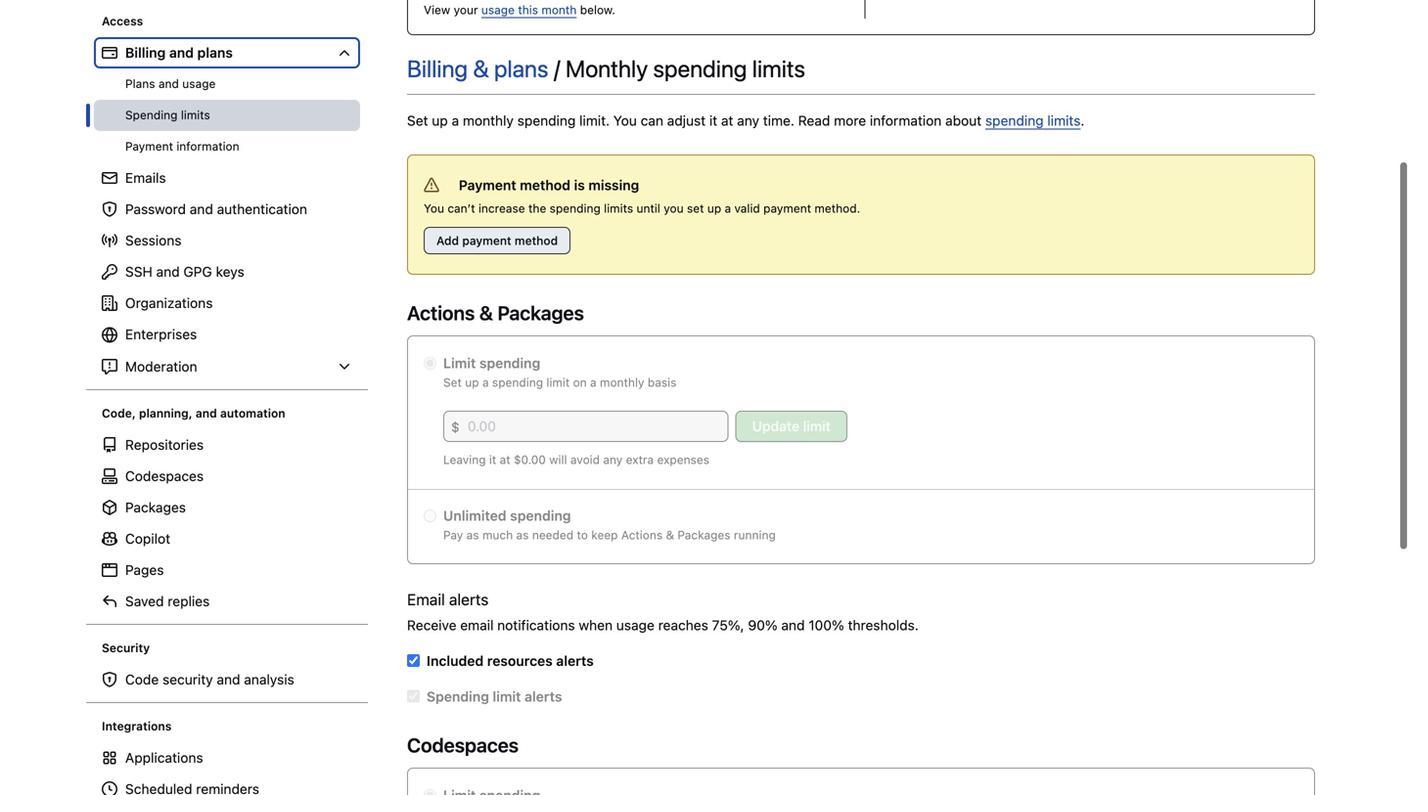 Task type: vqa. For each thing, say whether or not it's contained in the screenshot.
top it
yes



Task type: describe. For each thing, give the bounding box(es) containing it.
codespaces inside code, planning, and automation list
[[125, 468, 204, 484]]

1 horizontal spatial codespaces
[[407, 734, 519, 757]]

up inside payment method is missing you can't increase the spending limits until you set up a valid payment method.
[[707, 202, 721, 215]]

/
[[554, 55, 560, 82]]

0 horizontal spatial monthly
[[463, 113, 514, 129]]

plans and usage
[[125, 77, 216, 91]]

ssh and gpg keys link
[[94, 256, 360, 288]]

analysis
[[244, 672, 294, 688]]

pages
[[125, 562, 164, 578]]

applications
[[125, 750, 203, 766]]

code security and analysis link
[[94, 664, 360, 696]]

key image
[[102, 264, 117, 280]]

thresholds.
[[848, 617, 919, 634]]

mail image
[[102, 170, 117, 186]]

1 vertical spatial monthly
[[600, 376, 644, 389]]

gpg
[[183, 264, 212, 280]]

1 horizontal spatial at
[[721, 113, 733, 129]]

package image
[[102, 500, 117, 516]]

0 vertical spatial you
[[613, 113, 637, 129]]

month
[[541, 3, 577, 17]]

below.
[[580, 3, 615, 17]]

to
[[577, 528, 588, 542]]

alerts inside email alerts receive email notifications when usage reaches 75%, 90% and 100% thresholds.
[[449, 591, 489, 609]]

codespaces link
[[94, 461, 360, 492]]

chevron down image
[[337, 45, 352, 61]]

and inside list
[[158, 77, 179, 91]]

code, planning, and automation
[[102, 407, 285, 420]]

limits inside payment method is missing you can't increase the spending limits until you set up a valid payment method.
[[604, 202, 633, 215]]

email alerts receive email notifications when usage reaches 75%, 90% and 100% thresholds.
[[407, 591, 919, 634]]

method.
[[815, 202, 860, 215]]

email
[[460, 617, 494, 634]]

sessions link
[[94, 225, 360, 256]]

unlimited
[[443, 508, 507, 524]]

spending limits link
[[985, 113, 1081, 129]]

integrations list
[[94, 743, 360, 796]]

access
[[102, 14, 143, 28]]

leaving it at $0.00 will avoid any extra expenses
[[443, 453, 709, 467]]

and inside email alerts receive email notifications when usage reaches 75%, 90% and 100% thresholds.
[[781, 617, 805, 634]]

spending down limit spending
[[492, 376, 543, 389]]

0 vertical spatial actions
[[407, 301, 475, 324]]

expenses
[[657, 453, 709, 467]]

0 vertical spatial limit
[[546, 376, 570, 389]]

leaving
[[443, 453, 486, 467]]

and inside dropdown button
[[169, 45, 194, 61]]

$0.00
[[514, 453, 546, 467]]

actions & packages
[[407, 301, 584, 324]]

notifications
[[497, 617, 575, 634]]

a down billing & plans link on the top left of page
[[452, 113, 459, 129]]

1 horizontal spatial any
[[737, 113, 759, 129]]

repositories
[[125, 437, 204, 453]]

can
[[641, 113, 663, 129]]

limit.
[[579, 113, 610, 129]]

resources
[[487, 653, 553, 669]]

and right ssh
[[156, 264, 180, 280]]

$0.00 number field
[[443, 411, 728, 442]]

increase
[[478, 202, 525, 215]]

code, planning, and automation list
[[94, 430, 360, 617]]

0 vertical spatial packages
[[497, 301, 584, 324]]

email
[[407, 591, 445, 609]]

read
[[798, 113, 830, 129]]

update limit button
[[736, 411, 847, 442]]

plans
[[125, 77, 155, 91]]

& for billing
[[473, 55, 489, 82]]

billing & plans / monthly spending limits
[[407, 55, 805, 82]]

spending right limit
[[479, 355, 540, 371]]

a down limit spending
[[482, 376, 489, 389]]

shield lock image
[[102, 202, 117, 217]]

a inside payment method is missing you can't increase the spending limits until you set up a valid payment method.
[[725, 202, 731, 215]]

0 horizontal spatial payment
[[462, 234, 511, 248]]

keep
[[591, 528, 618, 542]]

included
[[427, 653, 484, 669]]

usage inside plans and usage link
[[182, 77, 216, 91]]

usage this month link
[[481, 3, 577, 17]]

set up a spending limit on a monthly basis
[[443, 376, 677, 389]]

.
[[1081, 113, 1085, 129]]

is
[[574, 177, 585, 193]]

browser image
[[102, 563, 117, 578]]

clock image
[[102, 782, 117, 796]]

billing for billing and plans
[[125, 45, 166, 61]]

moderation
[[125, 359, 197, 375]]

1 vertical spatial any
[[603, 453, 623, 467]]

copilot link
[[94, 523, 360, 555]]

1 vertical spatial method
[[515, 234, 558, 248]]

billing & plans link
[[407, 55, 548, 82]]

organizations
[[125, 295, 213, 311]]

the
[[528, 202, 546, 215]]

until
[[636, 202, 660, 215]]

payment information link
[[94, 131, 360, 162]]

security
[[162, 672, 213, 688]]

organizations link
[[94, 288, 360, 319]]

0 vertical spatial information
[[870, 113, 942, 129]]

sessions
[[125, 232, 181, 249]]

password
[[125, 201, 186, 217]]

will
[[549, 453, 567, 467]]

moderation button
[[94, 351, 360, 383]]

monthly
[[566, 55, 648, 82]]

basis
[[648, 376, 677, 389]]

90%
[[748, 617, 778, 634]]

enterprises link
[[94, 319, 360, 351]]

1 vertical spatial at
[[500, 453, 510, 467]]

extra
[[626, 453, 654, 467]]

100%
[[808, 617, 844, 634]]

packages inside code, planning, and automation list
[[125, 499, 186, 516]]

reply image
[[102, 594, 117, 610]]

time.
[[763, 113, 794, 129]]

automation
[[220, 407, 285, 420]]

update limit
[[752, 418, 831, 434]]

billing for billing & plans / monthly spending limits
[[407, 55, 468, 82]]

75%,
[[712, 617, 744, 634]]

spending limits link
[[94, 100, 360, 131]]

packages inside unlimited spending pay as much as needed to keep actions & packages running
[[678, 528, 730, 542]]

spending
[[125, 108, 178, 122]]

saved replies link
[[94, 586, 360, 617]]

limit
[[443, 355, 476, 371]]

payment inside payment method is missing you can't increase the spending limits until you set up a valid payment method.
[[763, 202, 811, 215]]

valid
[[734, 202, 760, 215]]



Task type: locate. For each thing, give the bounding box(es) containing it.
&
[[473, 55, 489, 82], [479, 301, 493, 324], [666, 528, 674, 542]]

add payment method link
[[424, 227, 571, 254]]

0 horizontal spatial payment
[[125, 139, 173, 153]]

ssh and gpg keys
[[125, 264, 244, 280]]

planning,
[[139, 407, 192, 420]]

and right 'plans'
[[158, 77, 179, 91]]

packages left "running"
[[678, 528, 730, 542]]

actions inside unlimited spending pay as much as needed to keep actions & packages running
[[621, 528, 663, 542]]

globe image
[[102, 327, 117, 343]]

1 vertical spatial packages
[[125, 499, 186, 516]]

ssh
[[125, 264, 152, 280]]

organization image
[[102, 295, 117, 311]]

codespaces image
[[102, 469, 117, 484]]

usage left this
[[481, 3, 515, 17]]

1 horizontal spatial up
[[465, 376, 479, 389]]

limit inside update limit button
[[803, 418, 831, 434]]

payment inside payment method is missing you can't increase the spending limits until you set up a valid payment method.
[[459, 177, 516, 193]]

1 horizontal spatial as
[[516, 528, 529, 542]]

payment inside payment information link
[[125, 139, 173, 153]]

0 vertical spatial set
[[407, 113, 428, 129]]

usage inside email alerts receive email notifications when usage reaches 75%, 90% and 100% thresholds.
[[616, 617, 654, 634]]

limits
[[752, 55, 805, 82], [181, 108, 210, 122], [1047, 113, 1081, 129], [604, 202, 633, 215]]

needed
[[532, 528, 574, 542]]

0 vertical spatial payment
[[125, 139, 173, 153]]

as
[[466, 528, 479, 542], [516, 528, 529, 542]]

0 horizontal spatial any
[[603, 453, 623, 467]]

1 vertical spatial you
[[424, 202, 444, 215]]

1 vertical spatial set
[[443, 376, 462, 389]]

code security and analysis
[[125, 672, 294, 688]]

0 horizontal spatial codespaces
[[125, 468, 204, 484]]

1 vertical spatial &
[[479, 301, 493, 324]]

0 horizontal spatial billing
[[125, 45, 166, 61]]

None checkbox
[[407, 655, 420, 667]]

set
[[407, 113, 428, 129], [443, 376, 462, 389]]

& for actions
[[479, 301, 493, 324]]

2 vertical spatial up
[[465, 376, 479, 389]]

0 horizontal spatial at
[[500, 453, 510, 467]]

1 vertical spatial up
[[707, 202, 721, 215]]

1 horizontal spatial you
[[613, 113, 637, 129]]

and down emails link
[[190, 201, 213, 217]]

and up repositories link
[[196, 407, 217, 420]]

1 as from the left
[[466, 528, 479, 542]]

0 vertical spatial at
[[721, 113, 733, 129]]

payment for method
[[459, 177, 516, 193]]

1 horizontal spatial limit
[[803, 418, 831, 434]]

shield lock image
[[102, 672, 117, 688]]

up
[[432, 113, 448, 129], [707, 202, 721, 215], [465, 376, 479, 389]]

emails
[[125, 170, 166, 186]]

and left analysis
[[217, 672, 240, 688]]

0 vertical spatial monthly
[[463, 113, 514, 129]]

payment right valid
[[763, 202, 811, 215]]

plans and usage link
[[94, 68, 360, 100]]

billing inside "billing and plans" dropdown button
[[125, 45, 166, 61]]

payment down 'spending'
[[125, 139, 173, 153]]

1 vertical spatial actions
[[621, 528, 663, 542]]

adjust
[[667, 113, 706, 129]]

& right keep
[[666, 528, 674, 542]]

packages link
[[94, 492, 360, 523]]

method down the at the top left
[[515, 234, 558, 248]]

set for set up a spending limit on a monthly basis
[[443, 376, 462, 389]]

0 vertical spatial any
[[737, 113, 759, 129]]

1 horizontal spatial it
[[709, 113, 717, 129]]

set up alert image
[[407, 113, 428, 129]]

payment up increase
[[459, 177, 516, 193]]

spending limits
[[125, 108, 210, 122]]

usage down 'billing and plans'
[[182, 77, 216, 91]]

code,
[[102, 407, 136, 420]]

0 horizontal spatial as
[[466, 528, 479, 542]]

set up a monthly spending limit. you can adjust it at any time. read more information about spending limits .
[[407, 113, 1085, 129]]

keys
[[216, 264, 244, 280]]

1 vertical spatial payment
[[459, 177, 516, 193]]

spending down is
[[550, 202, 601, 215]]

packages
[[497, 301, 584, 324], [125, 499, 186, 516], [678, 528, 730, 542]]

any left extra at the left bottom
[[603, 453, 623, 467]]

billing right chevron down image
[[407, 55, 468, 82]]

spending left limit.
[[517, 113, 576, 129]]

actions
[[407, 301, 475, 324], [621, 528, 663, 542]]

1 vertical spatial payment
[[462, 234, 511, 248]]

method inside payment method is missing you can't increase the spending limits until you set up a valid payment method.
[[520, 177, 570, 193]]

information down spending limits link
[[176, 139, 239, 153]]

reaches
[[658, 617, 708, 634]]

unlimited spending pay as much as needed to keep actions & packages running
[[443, 508, 776, 542]]

1 horizontal spatial plans
[[494, 55, 548, 82]]

spending up adjust
[[653, 55, 747, 82]]

it right adjust
[[709, 113, 717, 129]]

None radio
[[424, 790, 436, 796]]

repo image
[[102, 437, 117, 453]]

avoid
[[570, 453, 600, 467]]

security
[[102, 641, 150, 655]]

payment down increase
[[462, 234, 511, 248]]

set for set up a monthly spending limit. you can adjust it at any time. read more information about spending limits .
[[407, 113, 428, 129]]

actions up limit
[[407, 301, 475, 324]]

authentication
[[217, 201, 307, 217]]

billing
[[125, 45, 166, 61], [407, 55, 468, 82]]

limit spending
[[443, 355, 540, 371]]

monthly down billing & plans link on the top left of page
[[463, 113, 514, 129]]

you down alert image
[[424, 202, 444, 215]]

1 horizontal spatial packages
[[497, 301, 584, 324]]

plans for and
[[197, 45, 233, 61]]

usage this month below.
[[481, 3, 615, 17]]

2 horizontal spatial packages
[[678, 528, 730, 542]]

2 horizontal spatial usage
[[616, 617, 654, 634]]

up for set up a monthly spending limit. you can adjust it at any time. read more information about spending limits .
[[432, 113, 448, 129]]

credit card image
[[102, 45, 117, 61]]

0 vertical spatial alerts
[[449, 591, 489, 609]]

limit left on
[[546, 376, 570, 389]]

method up the at the top left
[[520, 177, 570, 193]]

spending up needed
[[510, 508, 571, 524]]

alerts down when
[[556, 653, 594, 669]]

as right much
[[516, 528, 529, 542]]

repositories link
[[94, 430, 360, 461]]

pay
[[443, 528, 463, 542]]

you
[[664, 202, 684, 215]]

monthly left basis
[[600, 376, 644, 389]]

a right on
[[590, 376, 597, 389]]

at
[[721, 113, 733, 129], [500, 453, 510, 467]]

and right the "90%"
[[781, 617, 805, 634]]

broadcast image
[[102, 233, 117, 249]]

0 vertical spatial codespaces
[[125, 468, 204, 484]]

usage right when
[[616, 617, 654, 634]]

1 vertical spatial alerts
[[556, 653, 594, 669]]

0 horizontal spatial you
[[424, 202, 444, 215]]

& down usage this month link
[[473, 55, 489, 82]]

billing up 'plans'
[[125, 45, 166, 61]]

up down limit
[[465, 376, 479, 389]]

payment
[[125, 139, 173, 153], [459, 177, 516, 193]]

0 horizontal spatial alerts
[[449, 591, 489, 609]]

information right the more on the right
[[870, 113, 942, 129]]

it right leaving
[[489, 453, 496, 467]]

0 horizontal spatial it
[[489, 453, 496, 467]]

any left time.
[[737, 113, 759, 129]]

0 horizontal spatial limit
[[546, 376, 570, 389]]

integrations
[[102, 720, 172, 733]]

1 vertical spatial codespaces
[[407, 734, 519, 757]]

0 horizontal spatial plans
[[197, 45, 233, 61]]

0 vertical spatial up
[[432, 113, 448, 129]]

alert image
[[424, 178, 439, 193]]

0 vertical spatial it
[[709, 113, 717, 129]]

2 vertical spatial usage
[[616, 617, 654, 634]]

any
[[737, 113, 759, 129], [603, 453, 623, 467]]

1 horizontal spatial alerts
[[556, 653, 594, 669]]

1 vertical spatial usage
[[182, 77, 216, 91]]

at left $0.00
[[500, 453, 510, 467]]

payment information
[[125, 139, 239, 153]]

limit right "update" at bottom right
[[803, 418, 831, 434]]

2 horizontal spatial up
[[707, 202, 721, 215]]

running
[[734, 528, 776, 542]]

it
[[709, 113, 717, 129], [489, 453, 496, 467]]

codespaces down repositories
[[125, 468, 204, 484]]

payment method is missing you can't increase the spending limits until you set up a valid payment method.
[[424, 177, 860, 215]]

None checkbox
[[407, 690, 420, 703]]

billing and plans
[[125, 45, 233, 61]]

you left the can
[[613, 113, 637, 129]]

0 horizontal spatial usage
[[182, 77, 216, 91]]

0 horizontal spatial information
[[176, 139, 239, 153]]

apps image
[[102, 750, 117, 766]]

plans inside dropdown button
[[197, 45, 233, 61]]

a left valid
[[725, 202, 731, 215]]

limits inside spending limits link
[[181, 108, 210, 122]]

limit
[[546, 376, 570, 389], [803, 418, 831, 434]]

2 vertical spatial &
[[666, 528, 674, 542]]

0 horizontal spatial up
[[432, 113, 448, 129]]

password and authentication
[[125, 201, 307, 217]]

access list
[[94, 37, 360, 383]]

set
[[687, 202, 704, 215]]

0 horizontal spatial actions
[[407, 301, 475, 324]]

up down billing & plans link on the top left of page
[[432, 113, 448, 129]]

1 vertical spatial limit
[[803, 418, 831, 434]]

0 vertical spatial method
[[520, 177, 570, 193]]

1 vertical spatial information
[[176, 139, 239, 153]]

information inside billing and plans list
[[176, 139, 239, 153]]

0 vertical spatial payment
[[763, 202, 811, 215]]

2 vertical spatial packages
[[678, 528, 730, 542]]

2 as from the left
[[516, 528, 529, 542]]

and up plans and usage
[[169, 45, 194, 61]]

1 horizontal spatial set
[[443, 376, 462, 389]]

1 horizontal spatial usage
[[481, 3, 515, 17]]

packages up limit spending
[[497, 301, 584, 324]]

emails link
[[94, 162, 360, 194]]

alerts up email
[[449, 591, 489, 609]]

spending inside payment method is missing you can't increase the spending limits until you set up a valid payment method.
[[550, 202, 601, 215]]

as down unlimited
[[466, 528, 479, 542]]

code
[[125, 672, 159, 688]]

packages up copilot
[[125, 499, 186, 516]]

monthly
[[463, 113, 514, 129], [600, 376, 644, 389]]

payment
[[763, 202, 811, 215], [462, 234, 511, 248]]

1 horizontal spatial payment
[[459, 177, 516, 193]]

password and authentication link
[[94, 194, 360, 225]]

you inside payment method is missing you can't increase the spending limits until you set up a valid payment method.
[[424, 202, 444, 215]]

you
[[613, 113, 637, 129], [424, 202, 444, 215]]

at right adjust
[[721, 113, 733, 129]]

0 vertical spatial &
[[473, 55, 489, 82]]

1 horizontal spatial billing
[[407, 55, 468, 82]]

plans up plans and usage link
[[197, 45, 233, 61]]

spending right the about
[[985, 113, 1044, 129]]

up for set up a spending limit on a monthly basis
[[465, 376, 479, 389]]

add
[[436, 234, 459, 248]]

1 horizontal spatial monthly
[[600, 376, 644, 389]]

& up limit spending
[[479, 301, 493, 324]]

add payment method
[[436, 234, 558, 248]]

0 horizontal spatial packages
[[125, 499, 186, 516]]

this
[[518, 3, 538, 17]]

plans
[[197, 45, 233, 61], [494, 55, 548, 82]]

spending inside unlimited spending pay as much as needed to keep actions & packages running
[[510, 508, 571, 524]]

missing
[[588, 177, 639, 193]]

billing and plans list
[[94, 68, 360, 162]]

None radio
[[424, 357, 436, 370], [424, 510, 436, 523], [424, 357, 436, 370], [424, 510, 436, 523]]

alerts
[[449, 591, 489, 609], [556, 653, 594, 669]]

0 vertical spatial usage
[[481, 3, 515, 17]]

actions right keep
[[621, 528, 663, 542]]

copilot image
[[102, 531, 117, 547]]

about
[[945, 113, 982, 129]]

1 horizontal spatial actions
[[621, 528, 663, 542]]

up right set
[[707, 202, 721, 215]]

saved
[[125, 593, 164, 610]]

payment for information
[[125, 139, 173, 153]]

plans for &
[[494, 55, 548, 82]]

plans left /
[[494, 55, 548, 82]]

copilot
[[125, 531, 170, 547]]

set down limit
[[443, 376, 462, 389]]

0 horizontal spatial set
[[407, 113, 428, 129]]

codespaces down included
[[407, 734, 519, 757]]

pages link
[[94, 555, 360, 586]]

1 horizontal spatial information
[[870, 113, 942, 129]]

enterprises
[[125, 326, 197, 342]]

& inside unlimited spending pay as much as needed to keep actions & packages running
[[666, 528, 674, 542]]

1 horizontal spatial payment
[[763, 202, 811, 215]]

can't
[[447, 202, 475, 215]]

$
[[451, 419, 460, 435]]

update
[[752, 418, 800, 434]]

1 vertical spatial it
[[489, 453, 496, 467]]



